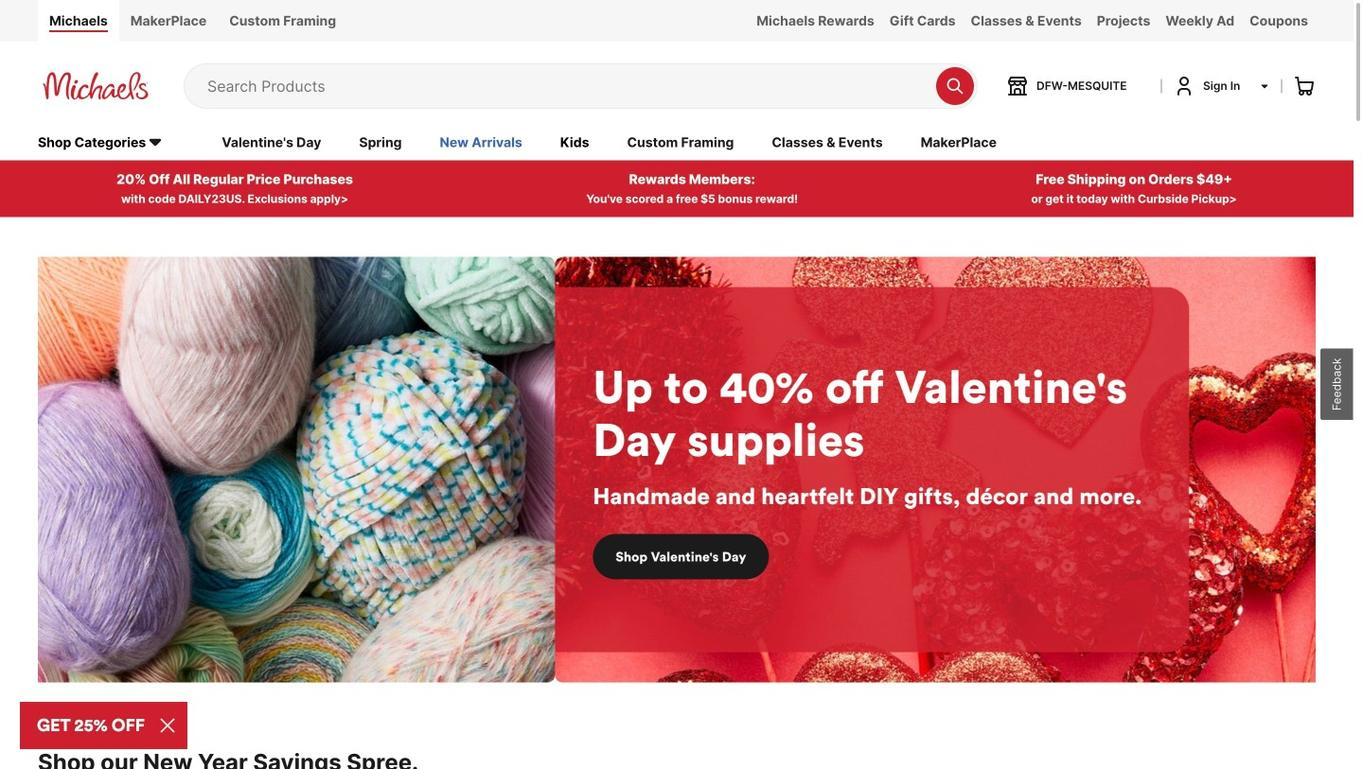 Task type: vqa. For each thing, say whether or not it's contained in the screenshot.
Accessories within "link"
no



Task type: locate. For each thing, give the bounding box(es) containing it.
search button image
[[946, 77, 965, 96]]



Task type: describe. For each thing, give the bounding box(es) containing it.
Search Input field
[[207, 64, 927, 108]]

pastel yarn skeins image
[[0, 257, 424, 683]]

red glitter hearts and angels on red background image
[[424, 257, 1364, 683]]



